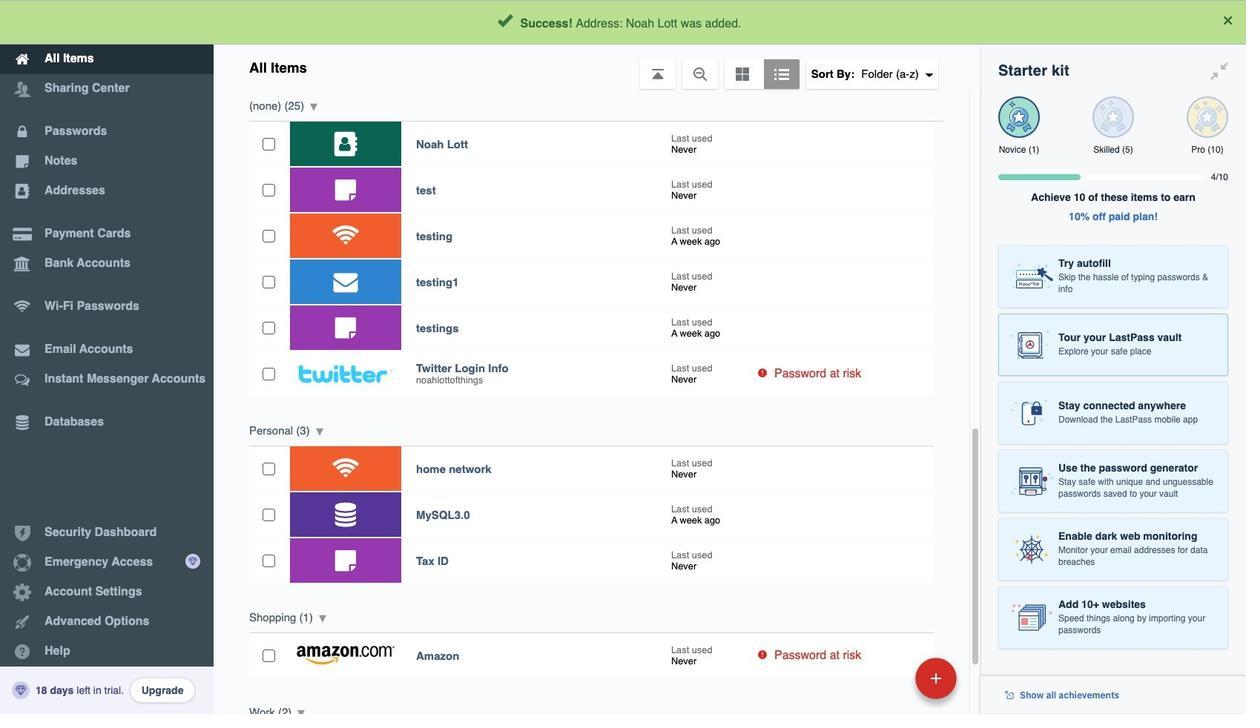 Task type: vqa. For each thing, say whether or not it's contained in the screenshot.
the search my vault text box
yes



Task type: locate. For each thing, give the bounding box(es) containing it.
alert
[[0, 0, 1247, 45]]

vault options navigation
[[214, 45, 981, 89]]

Search search field
[[358, 6, 951, 39]]



Task type: describe. For each thing, give the bounding box(es) containing it.
new item navigation
[[814, 654, 966, 715]]

new item element
[[814, 658, 963, 700]]

main navigation navigation
[[0, 0, 214, 715]]

search my vault text field
[[358, 6, 951, 39]]



